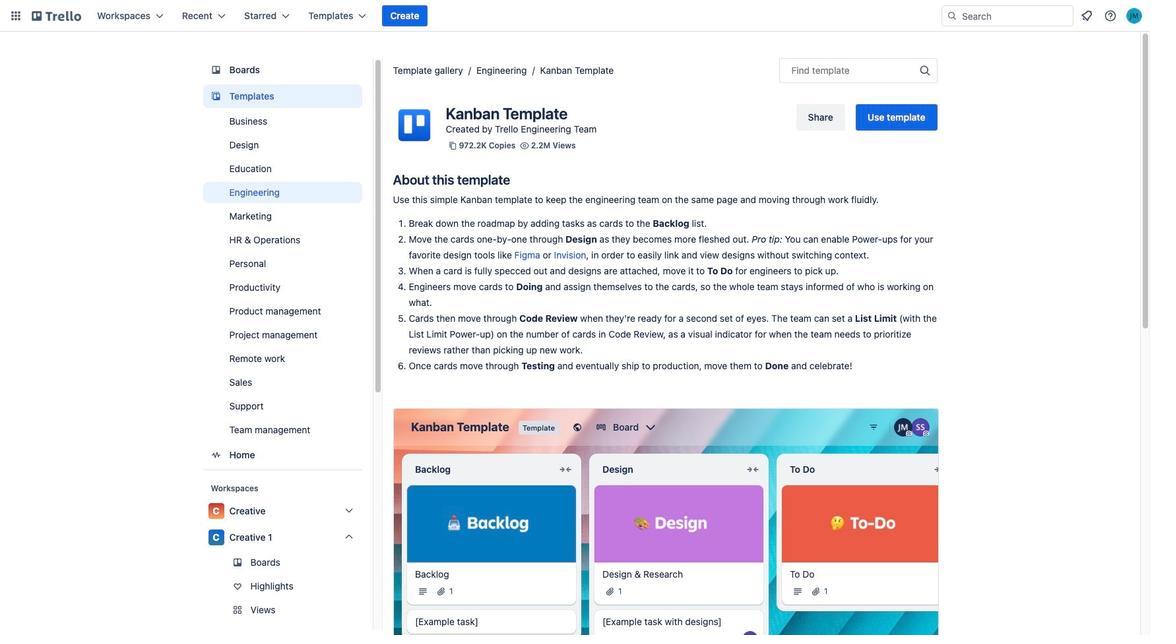 Task type: describe. For each thing, give the bounding box(es) containing it.
jeremy miller (jeremymiller198) image
[[1127, 8, 1142, 24]]

0 notifications image
[[1079, 8, 1095, 24]]

back to home image
[[32, 5, 81, 26]]

primary element
[[0, 0, 1150, 32]]

open information menu image
[[1104, 9, 1117, 22]]

board image
[[208, 62, 224, 78]]

2 forward image from the top
[[359, 626, 375, 636]]



Task type: locate. For each thing, give the bounding box(es) containing it.
Search field
[[958, 7, 1073, 25]]

0 vertical spatial forward image
[[359, 603, 375, 618]]

template board image
[[208, 88, 224, 104]]

1 forward image from the top
[[359, 603, 375, 618]]

trello engineering team image
[[393, 104, 435, 147]]

forward image
[[359, 603, 375, 618], [359, 626, 375, 636]]

home image
[[208, 447, 224, 463]]

None field
[[779, 58, 937, 83]]

1 vertical spatial forward image
[[359, 626, 375, 636]]

search image
[[947, 11, 958, 21]]



Task type: vqa. For each thing, say whether or not it's contained in the screenshot.
1. For the chosen period of time, add key events to the Milestones list. One milestone per card. link
no



